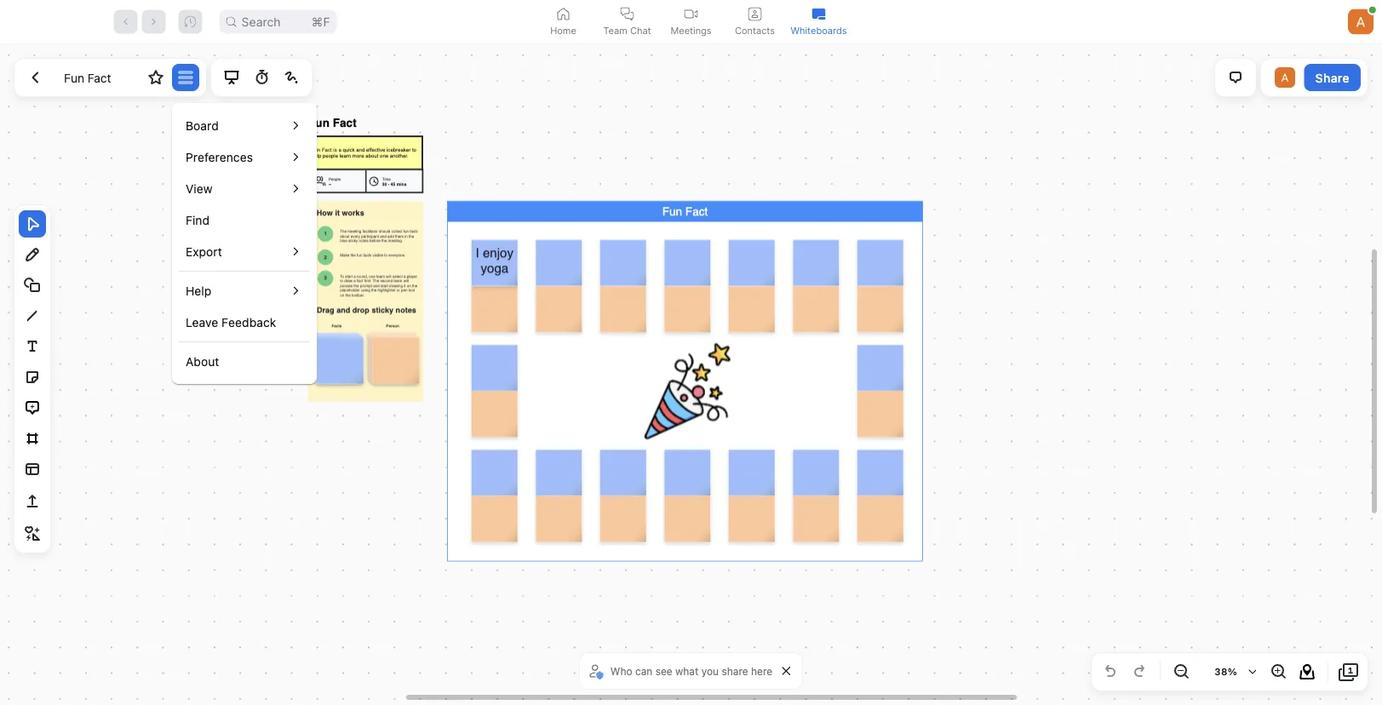 Task type: vqa. For each thing, say whether or not it's contained in the screenshot.
Contacts button
yes



Task type: locate. For each thing, give the bounding box(es) containing it.
online image
[[1370, 7, 1377, 13]]

team chat
[[604, 25, 651, 36]]

home small image
[[557, 7, 570, 21]]

contacts button
[[723, 0, 787, 43]]

whiteboard small image
[[812, 7, 826, 21], [812, 7, 826, 21]]

video on image
[[685, 7, 698, 21]]

⌘f
[[311, 14, 330, 29]]

magnifier image
[[226, 17, 237, 27]]

tab list
[[532, 0, 851, 43]]

home button
[[532, 0, 596, 43]]

magnifier image
[[226, 17, 237, 27]]

profile contact image
[[749, 7, 762, 21], [749, 7, 762, 21]]

tab list containing home
[[532, 0, 851, 43]]

chat
[[630, 25, 651, 36]]



Task type: describe. For each thing, give the bounding box(es) containing it.
meetings button
[[660, 0, 723, 43]]

contacts
[[735, 25, 775, 36]]

team chat image
[[621, 7, 634, 21]]

team chat image
[[621, 7, 634, 21]]

avatar image
[[1349, 9, 1374, 35]]

online image
[[1370, 7, 1377, 13]]

search
[[242, 14, 281, 29]]

whiteboards button
[[787, 0, 851, 43]]

home small image
[[557, 7, 570, 21]]

video on image
[[685, 7, 698, 21]]

whiteboards
[[791, 25, 847, 36]]

team chat button
[[596, 0, 660, 43]]

home
[[551, 25, 577, 36]]

team
[[604, 25, 628, 36]]

meetings
[[671, 25, 712, 36]]



